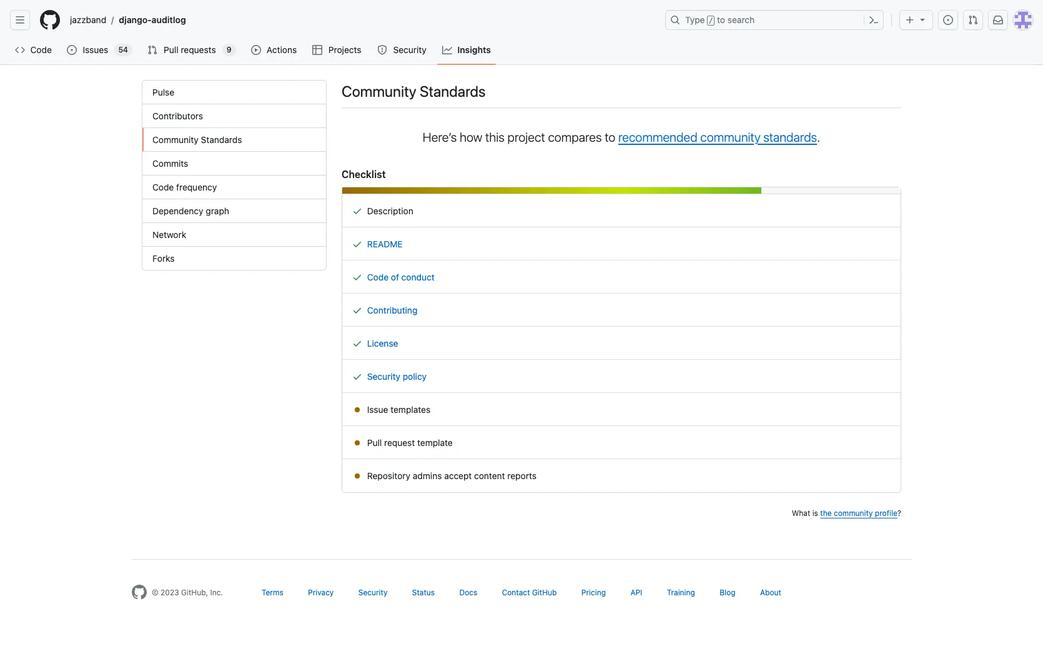 Task type: locate. For each thing, give the bounding box(es) containing it.
profile
[[875, 509, 898, 518]]

community standards down the shield 'icon'
[[342, 82, 486, 100]]

code right the code "icon"
[[30, 44, 52, 55]]

recommended community standards link
[[618, 130, 817, 144]]

compares
[[548, 130, 602, 144]]

/ left "django-"
[[111, 15, 114, 25]]

to
[[717, 14, 725, 25], [605, 130, 616, 144]]

1 vertical spatial to
[[605, 130, 616, 144]]

notifications image
[[993, 15, 1003, 25]]

templates
[[391, 404, 431, 415]]

security right the shield 'icon'
[[393, 44, 427, 55]]

added image left contributing link in the top left of the page
[[352, 306, 362, 316]]

how
[[460, 130, 483, 144]]

pull for pull request template
[[367, 437, 382, 448]]

community left standards
[[701, 130, 761, 144]]

0 horizontal spatial community
[[701, 130, 761, 144]]

community standards down contributors
[[152, 134, 242, 145]]

community down the shield 'icon'
[[342, 82, 417, 100]]

community standards
[[342, 82, 486, 100], [152, 134, 242, 145]]

security policy
[[367, 371, 427, 382]]

1 vertical spatial community standards
[[152, 134, 242, 145]]

pulse
[[152, 87, 174, 97]]

3 added image from the top
[[352, 306, 362, 316]]

2 added image from the top
[[352, 339, 362, 349]]

checklist
[[342, 169, 386, 180]]

not added yet image left repository on the left bottom of page
[[352, 471, 362, 481]]

description
[[365, 206, 413, 216]]

to left the "search"
[[717, 14, 725, 25]]

.
[[817, 130, 820, 144]]

the
[[821, 509, 832, 518]]

/ right type
[[709, 16, 713, 25]]

0 horizontal spatial /
[[111, 15, 114, 25]]

© 2023 github, inc.
[[152, 588, 223, 597]]

code left of
[[367, 272, 389, 282]]

issue
[[367, 404, 388, 415]]

2 horizontal spatial code
[[367, 272, 389, 282]]

54
[[118, 45, 128, 54]]

jazzband link
[[65, 10, 111, 30]]

/
[[111, 15, 114, 25], [709, 16, 713, 25]]

1 vertical spatial not added yet image
[[352, 471, 362, 481]]

code down commits
[[152, 182, 174, 192]]

git pull request image right issue opened icon
[[968, 15, 978, 25]]

pull left requests
[[164, 44, 178, 55]]

community right the the
[[834, 509, 873, 518]]

1 horizontal spatial git pull request image
[[968, 15, 978, 25]]

community down contributors
[[152, 134, 199, 145]]

issues
[[83, 44, 108, 55]]

0 vertical spatial not added yet image
[[352, 405, 362, 415]]

security left policy at the left of the page
[[367, 371, 400, 382]]

1 added image from the top
[[352, 239, 362, 249]]

contact github link
[[502, 588, 557, 597]]

about link
[[760, 588, 782, 597]]

?
[[898, 509, 902, 518]]

security left status link
[[358, 588, 388, 597]]

list containing jazzband
[[65, 10, 658, 30]]

0 horizontal spatial pull
[[164, 44, 178, 55]]

added image
[[352, 206, 362, 216], [352, 272, 362, 282], [352, 306, 362, 316], [352, 372, 362, 382]]

0 horizontal spatial to
[[605, 130, 616, 144]]

repository admins accept content reports
[[365, 470, 537, 481]]

conduct
[[402, 272, 435, 282]]

0 horizontal spatial standards
[[201, 134, 242, 145]]

community
[[701, 130, 761, 144], [834, 509, 873, 518]]

frequency
[[176, 182, 217, 192]]

training link
[[667, 588, 695, 597]]

api link
[[631, 588, 642, 597]]

0 vertical spatial code
[[30, 44, 52, 55]]

1 vertical spatial code
[[152, 182, 174, 192]]

added image left of
[[352, 272, 362, 282]]

added image left the description on the left
[[352, 206, 362, 216]]

1 vertical spatial security link
[[358, 588, 388, 597]]

standards
[[764, 130, 817, 144]]

issue opened image
[[67, 45, 77, 55]]

security link left status link
[[358, 588, 388, 597]]

code inside insights element
[[152, 182, 174, 192]]

1 vertical spatial git pull request image
[[147, 45, 157, 55]]

here's
[[423, 130, 457, 144]]

jazzband
[[70, 14, 106, 25]]

commits
[[152, 158, 188, 169]]

pricing link
[[582, 588, 606, 597]]

1 vertical spatial security
[[367, 371, 400, 382]]

0 vertical spatial community
[[342, 82, 417, 100]]

pull
[[164, 44, 178, 55], [367, 437, 382, 448]]

/ inside type / to search
[[709, 16, 713, 25]]

1 vertical spatial community
[[152, 134, 199, 145]]

0 horizontal spatial code
[[30, 44, 52, 55]]

policy
[[403, 371, 427, 382]]

security
[[393, 44, 427, 55], [367, 371, 400, 382], [358, 588, 388, 597]]

graph image
[[442, 45, 452, 55]]

0 horizontal spatial git pull request image
[[147, 45, 157, 55]]

code for code
[[30, 44, 52, 55]]

standards
[[420, 82, 486, 100], [201, 134, 242, 145]]

docs link
[[460, 588, 478, 597]]

2 vertical spatial code
[[367, 272, 389, 282]]

graph
[[206, 206, 229, 216]]

community
[[342, 82, 417, 100], [152, 134, 199, 145]]

2 not added yet image from the top
[[352, 471, 362, 481]]

1 not added yet image from the top
[[352, 405, 362, 415]]

1 horizontal spatial standards
[[420, 82, 486, 100]]

1 vertical spatial pull
[[367, 437, 382, 448]]

pull right not added yet image
[[367, 437, 382, 448]]

license link
[[367, 338, 398, 349]]

not added yet image left issue
[[352, 405, 362, 415]]

1 vertical spatial added image
[[352, 339, 362, 349]]

type / to search
[[685, 14, 755, 25]]

docs
[[460, 588, 478, 597]]

to right compares
[[605, 130, 616, 144]]

pull requests
[[164, 44, 216, 55]]

1 horizontal spatial code
[[152, 182, 174, 192]]

training
[[667, 588, 695, 597]]

code for code frequency
[[152, 182, 174, 192]]

0 horizontal spatial community
[[152, 134, 199, 145]]

/ inside jazzband / django-auditlog
[[111, 15, 114, 25]]

added image for code of conduct
[[352, 272, 362, 282]]

4 added image from the top
[[352, 372, 362, 382]]

content
[[474, 470, 505, 481]]

1 horizontal spatial /
[[709, 16, 713, 25]]

standards down 'graph' icon
[[420, 82, 486, 100]]

contact
[[502, 588, 530, 597]]

what is the community profile ?
[[792, 509, 902, 518]]

1 horizontal spatial pull
[[367, 437, 382, 448]]

added image left security policy link
[[352, 372, 362, 382]]

code of conduct
[[367, 272, 435, 282]]

github
[[532, 588, 557, 597]]

inc.
[[210, 588, 223, 597]]

security link left 'graph' icon
[[372, 41, 432, 59]]

0 vertical spatial pull
[[164, 44, 178, 55]]

the community profile link
[[821, 509, 898, 518]]

plus image
[[905, 15, 915, 25]]

issue opened image
[[943, 15, 953, 25]]

added image
[[352, 239, 362, 249], [352, 339, 362, 349]]

issue templates
[[365, 404, 431, 415]]

0 vertical spatial added image
[[352, 239, 362, 249]]

added image for contributing
[[352, 306, 362, 316]]

1 vertical spatial standards
[[201, 134, 242, 145]]

git pull request image for issue opened image
[[147, 45, 157, 55]]

1 horizontal spatial community standards
[[342, 82, 486, 100]]

list
[[65, 10, 658, 30]]

added image left readme
[[352, 239, 362, 249]]

code for code of conduct
[[367, 272, 389, 282]]

not added yet image
[[352, 405, 362, 415], [352, 471, 362, 481]]

0 vertical spatial standards
[[420, 82, 486, 100]]

standards down contributors link
[[201, 134, 242, 145]]

2 added image from the top
[[352, 272, 362, 282]]

git pull request image right 54
[[147, 45, 157, 55]]

added image left license
[[352, 339, 362, 349]]

readme link
[[367, 239, 403, 249]]

code frequency link
[[142, 176, 326, 199]]

0 vertical spatial to
[[717, 14, 725, 25]]

git pull request image
[[968, 15, 978, 25], [147, 45, 157, 55]]

0 vertical spatial git pull request image
[[968, 15, 978, 25]]

1 vertical spatial community
[[834, 509, 873, 518]]

added image for license
[[352, 339, 362, 349]]

shield image
[[377, 45, 387, 55]]

requests
[[181, 44, 216, 55]]

0 horizontal spatial community standards
[[152, 134, 242, 145]]

standards inside "community standards" link
[[201, 134, 242, 145]]



Task type: describe. For each thing, give the bounding box(es) containing it.
community inside insights element
[[152, 134, 199, 145]]

dependency graph link
[[142, 199, 326, 223]]

git pull request image for issue opened icon
[[968, 15, 978, 25]]

license
[[367, 338, 398, 349]]

homepage image
[[132, 585, 147, 600]]

1 horizontal spatial community
[[342, 82, 417, 100]]

recommended
[[618, 130, 698, 144]]

not added yet image
[[352, 438, 362, 448]]

this
[[485, 130, 505, 144]]

network
[[152, 229, 186, 240]]

accept
[[444, 470, 472, 481]]

0 vertical spatial security
[[393, 44, 427, 55]]

pull request template
[[365, 437, 453, 448]]

request
[[384, 437, 415, 448]]

2023
[[161, 588, 179, 597]]

api
[[631, 588, 642, 597]]

contributors link
[[142, 104, 326, 128]]

forks
[[152, 253, 175, 264]]

commits link
[[142, 152, 326, 176]]

status link
[[412, 588, 435, 597]]

network link
[[142, 223, 326, 247]]

command palette image
[[869, 15, 879, 25]]

9
[[227, 45, 232, 54]]

is
[[813, 509, 818, 518]]

code link
[[10, 41, 57, 59]]

actions link
[[246, 41, 303, 59]]

code image
[[15, 45, 25, 55]]

added image for security policy
[[352, 372, 362, 382]]

insights element
[[142, 80, 327, 271]]

reports
[[508, 470, 537, 481]]

pull for pull requests
[[164, 44, 178, 55]]

0 vertical spatial community
[[701, 130, 761, 144]]

admins
[[413, 470, 442, 481]]

code frequency
[[152, 182, 217, 192]]

type
[[685, 14, 705, 25]]

template
[[417, 437, 453, 448]]

2 vertical spatial security
[[358, 588, 388, 597]]

pricing
[[582, 588, 606, 597]]

terms link
[[262, 588, 283, 597]]

play image
[[251, 45, 261, 55]]

what
[[792, 509, 811, 518]]

github,
[[181, 588, 208, 597]]

dependency graph
[[152, 206, 229, 216]]

projects
[[329, 44, 362, 55]]

/ for jazzband
[[111, 15, 114, 25]]

insights
[[457, 44, 491, 55]]

not added yet image for repository admins accept content reports
[[352, 471, 362, 481]]

jazzband / django-auditlog
[[70, 14, 186, 25]]

of
[[391, 272, 399, 282]]

/ for type
[[709, 16, 713, 25]]

auditlog
[[152, 14, 186, 25]]

contact github
[[502, 588, 557, 597]]

1 added image from the top
[[352, 206, 362, 216]]

privacy
[[308, 588, 334, 597]]

not added yet image for issue templates
[[352, 405, 362, 415]]

privacy link
[[308, 588, 334, 597]]

here's how this project compares to recommended community standards .
[[423, 130, 820, 144]]

insights link
[[437, 41, 496, 59]]

blog link
[[720, 588, 736, 597]]

repository
[[367, 470, 411, 481]]

actions
[[267, 44, 297, 55]]

1 horizontal spatial community
[[834, 509, 873, 518]]

community standards link
[[142, 128, 326, 152]]

blog
[[720, 588, 736, 597]]

about
[[760, 588, 782, 597]]

0 vertical spatial community standards
[[342, 82, 486, 100]]

django-
[[119, 14, 152, 25]]

project
[[508, 130, 545, 144]]

contributing
[[367, 305, 418, 316]]

homepage image
[[40, 10, 60, 30]]

added image for readme
[[352, 239, 362, 249]]

0 vertical spatial security link
[[372, 41, 432, 59]]

security policy link
[[367, 371, 427, 382]]

contributing link
[[367, 305, 418, 316]]

pulse link
[[142, 81, 326, 104]]

readme
[[367, 239, 403, 249]]

triangle down image
[[918, 14, 928, 24]]

©
[[152, 588, 159, 597]]

status
[[412, 588, 435, 597]]

django-auditlog link
[[114, 10, 191, 30]]

table image
[[313, 45, 323, 55]]

contributors
[[152, 111, 203, 121]]

dependency
[[152, 206, 203, 216]]

forks link
[[142, 247, 326, 270]]

community standards inside insights element
[[152, 134, 242, 145]]

1 horizontal spatial to
[[717, 14, 725, 25]]

terms
[[262, 588, 283, 597]]

projects link
[[308, 41, 367, 59]]



Task type: vqa. For each thing, say whether or not it's contained in the screenshot.
the right "to"
yes



